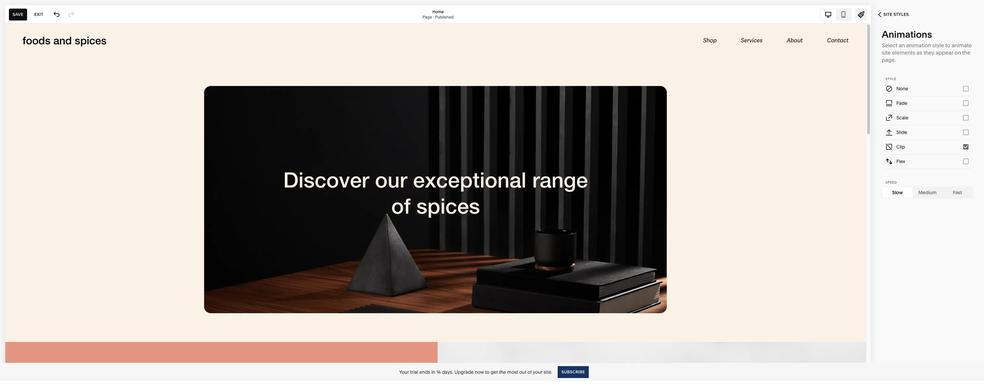 Task type: vqa. For each thing, say whether or not it's contained in the screenshot.
of
yes



Task type: locate. For each thing, give the bounding box(es) containing it.
of
[[528, 369, 532, 375]]

upgrade
[[455, 369, 474, 375]]

days.
[[442, 369, 454, 375]]

most
[[507, 369, 518, 375]]

ends
[[420, 369, 430, 375]]

0 vertical spatial tab list
[[821, 9, 852, 20]]

your trial ends in 14 days. upgrade now to get the most out of your site.
[[399, 369, 553, 375]]

style
[[933, 42, 945, 48]]

none image
[[886, 85, 893, 92]]

trial
[[410, 369, 418, 375]]

animate
[[952, 42, 972, 48]]

site
[[884, 12, 893, 17]]

1 horizontal spatial tab list
[[883, 187, 973, 198]]

the
[[963, 49, 971, 56], [499, 369, 506, 375]]

style
[[886, 77, 897, 81]]

the right get
[[499, 369, 506, 375]]

tab list containing slow
[[883, 187, 973, 198]]

to left get
[[485, 369, 490, 375]]

1 horizontal spatial to
[[946, 42, 951, 48]]

to up appear
[[946, 42, 951, 48]]

on
[[955, 49, 962, 56]]

1 vertical spatial tab list
[[883, 187, 973, 198]]

in
[[432, 369, 435, 375]]

animations
[[882, 29, 933, 40]]

an
[[899, 42, 905, 48]]

1 vertical spatial to
[[485, 369, 490, 375]]

1 horizontal spatial the
[[963, 49, 971, 56]]

0 vertical spatial the
[[963, 49, 971, 56]]

site styles button
[[871, 7, 917, 22]]

0 vertical spatial to
[[946, 42, 951, 48]]

1 vertical spatial the
[[499, 369, 506, 375]]

subscribe button
[[558, 366, 589, 378]]

now
[[475, 369, 484, 375]]

flex
[[897, 158, 906, 164]]

animations select an animation style to animate site elements as they appear on the page.
[[882, 29, 972, 63]]

flex image
[[886, 158, 893, 165]]

your
[[399, 369, 409, 375]]

0 horizontal spatial the
[[499, 369, 506, 375]]

tab list
[[821, 9, 852, 20], [883, 187, 973, 198]]

save button
[[9, 8, 27, 20]]

14
[[437, 369, 441, 375]]

the right on
[[963, 49, 971, 56]]

to
[[946, 42, 951, 48], [485, 369, 490, 375]]



Task type: describe. For each thing, give the bounding box(es) containing it.
slow
[[893, 189, 903, 195]]

medium button
[[913, 187, 943, 198]]

save
[[13, 12, 23, 17]]

exit button
[[31, 8, 47, 20]]

exit
[[34, 12, 43, 17]]

clip image
[[886, 143, 893, 150]]

to inside the animations select an animation style to animate site elements as they appear on the page.
[[946, 42, 951, 48]]

speed
[[886, 181, 897, 184]]

slide image
[[886, 129, 893, 136]]

scale image
[[886, 114, 893, 121]]

site
[[882, 49, 891, 56]]

select
[[882, 42, 898, 48]]

clip
[[897, 144, 906, 150]]

the inside the animations select an animation style to animate site elements as they appear on the page.
[[963, 49, 971, 56]]

0 horizontal spatial tab list
[[821, 9, 852, 20]]

out
[[520, 369, 527, 375]]

slide
[[897, 129, 908, 135]]

appear
[[936, 49, 954, 56]]

animation
[[907, 42, 932, 48]]

home page · published
[[423, 9, 454, 19]]

medium
[[919, 189, 937, 195]]

published
[[435, 14, 454, 19]]

site styles
[[884, 12, 909, 17]]

subscribe
[[562, 370, 585, 374]]

home
[[433, 9, 444, 14]]

fast button
[[943, 187, 973, 198]]

page.
[[882, 56, 896, 63]]

·
[[433, 14, 434, 19]]

styles
[[894, 12, 909, 17]]

page
[[423, 14, 432, 19]]

none
[[897, 86, 909, 92]]

fade
[[897, 100, 908, 106]]

scale
[[897, 115, 909, 121]]

fade image
[[886, 99, 893, 107]]

slow button
[[883, 187, 913, 198]]

0 horizontal spatial to
[[485, 369, 490, 375]]

elements
[[893, 49, 916, 56]]

as
[[917, 49, 923, 56]]

fast
[[953, 189, 963, 195]]

site.
[[544, 369, 553, 375]]

your
[[533, 369, 543, 375]]

they
[[924, 49, 935, 56]]

get
[[491, 369, 498, 375]]



